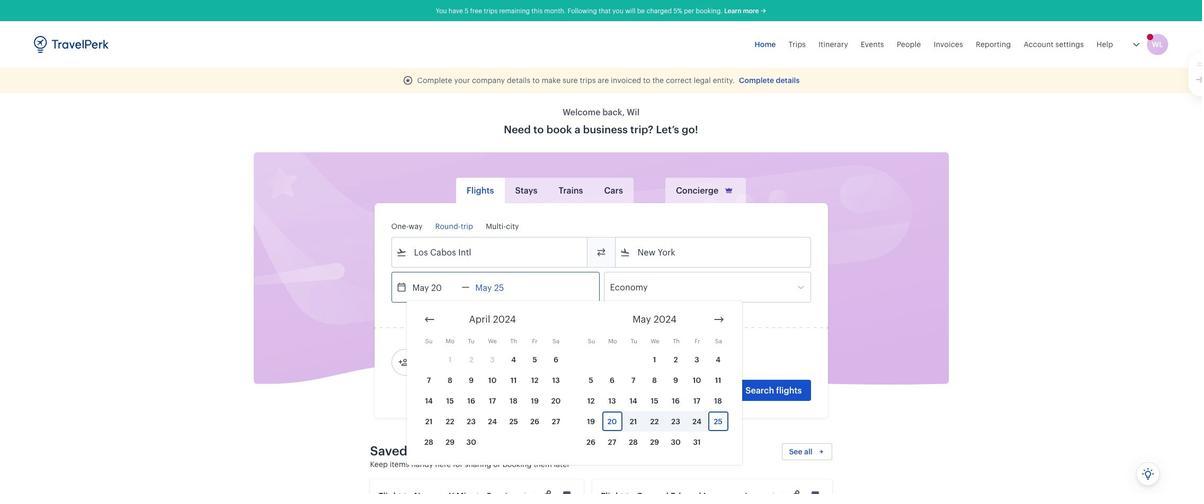 Task type: vqa. For each thing, say whether or not it's contained in the screenshot.
return TEXT FIELD
yes



Task type: locate. For each thing, give the bounding box(es) containing it.
calendar application
[[407, 302, 1062, 474]]

Add first traveler search field
[[409, 355, 519, 371]]

Return text field
[[470, 273, 525, 303]]

From search field
[[407, 244, 573, 261]]

Depart text field
[[407, 273, 462, 303]]

move backward to switch to the previous month. image
[[423, 314, 436, 326]]

To search field
[[630, 244, 797, 261]]



Task type: describe. For each thing, give the bounding box(es) containing it.
move forward to switch to the next month. image
[[712, 314, 725, 326]]



